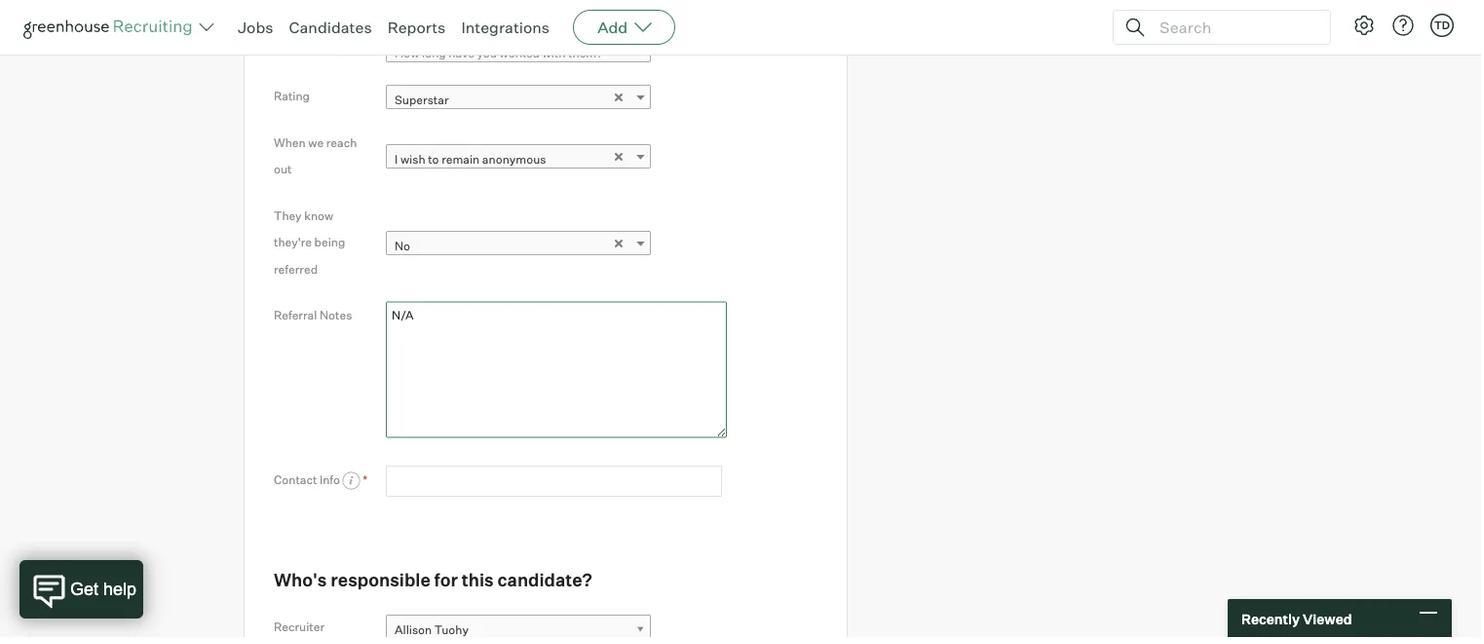 Task type: vqa. For each thing, say whether or not it's contained in the screenshot.
recently viewed at bottom right
yes



Task type: describe. For each thing, give the bounding box(es) containing it.
out
[[274, 162, 292, 176]]

long
[[422, 45, 446, 60]]

have
[[449, 45, 475, 60]]

td button
[[1431, 14, 1455, 37]]

reach
[[326, 135, 357, 149]]

referral
[[274, 308, 317, 323]]

reports link
[[388, 18, 446, 37]]

notes
[[320, 308, 352, 323]]

referred
[[274, 262, 318, 276]]

jobs
[[238, 18, 273, 37]]

add button
[[573, 10, 676, 45]]

they know they're being referred
[[274, 208, 345, 276]]

they're
[[274, 235, 312, 249]]

wish
[[401, 152, 426, 166]]

viewed
[[1303, 611, 1353, 628]]

no
[[395, 238, 411, 253]]

for
[[434, 569, 458, 591]]

who's
[[274, 569, 327, 591]]

them?
[[568, 45, 603, 60]]

tuohy
[[435, 622, 469, 637]]

responsible
[[331, 569, 431, 591]]

td
[[1435, 19, 1451, 32]]

no link
[[386, 231, 651, 259]]

integrations
[[461, 18, 550, 37]]

recently
[[1242, 611, 1301, 628]]

greenhouse recruiting image
[[23, 16, 199, 39]]

recruiter
[[274, 620, 325, 634]]

they
[[274, 208, 302, 223]]

contact
[[274, 472, 317, 487]]

info
[[320, 472, 340, 487]]

recently viewed
[[1242, 611, 1353, 628]]



Task type: locate. For each thing, give the bounding box(es) containing it.
who's responsible for this candidate?
[[274, 569, 593, 591]]

anonymous
[[482, 152, 546, 166]]

candidate?
[[498, 569, 593, 591]]

i wish to remain anonymous link
[[386, 144, 651, 173]]

work
[[274, 42, 303, 56]]

allison tuohy
[[395, 622, 469, 637]]

configure image
[[1353, 14, 1377, 37]]

referral notes
[[274, 308, 352, 323]]

contact info
[[274, 472, 343, 487]]

i
[[395, 152, 398, 166]]

being
[[314, 235, 345, 249]]

how long have you worked with them?
[[395, 45, 603, 60]]

add
[[598, 18, 628, 37]]

this
[[462, 569, 494, 591]]

allison tuohy link
[[386, 615, 651, 639]]

know
[[304, 208, 334, 223]]

how
[[395, 45, 420, 60]]

superstar
[[395, 92, 449, 107]]

with
[[543, 45, 566, 60]]

worked
[[500, 45, 540, 60]]

allison
[[395, 622, 432, 637]]

remain
[[442, 152, 480, 166]]

Search text field
[[1155, 13, 1313, 41]]

superstar link
[[386, 85, 651, 113]]

integrations link
[[461, 18, 550, 37]]

to
[[428, 152, 439, 166]]

reports
[[388, 18, 446, 37]]

i wish to remain anonymous
[[395, 152, 546, 166]]

work history
[[274, 42, 346, 56]]

how long have you worked with them? link
[[386, 38, 651, 66]]

None text field
[[386, 466, 722, 497]]

td button
[[1427, 10, 1458, 41]]

you
[[477, 45, 497, 60]]

candidates
[[289, 18, 372, 37]]

rating
[[274, 88, 310, 103]]

when
[[274, 135, 306, 149]]

Referral Notes text field
[[386, 302, 727, 438]]

*
[[363, 472, 368, 487]]

candidates link
[[289, 18, 372, 37]]

when we reach out
[[274, 135, 357, 176]]

we
[[308, 135, 324, 149]]

jobs link
[[238, 18, 273, 37]]

history
[[305, 42, 346, 56]]



